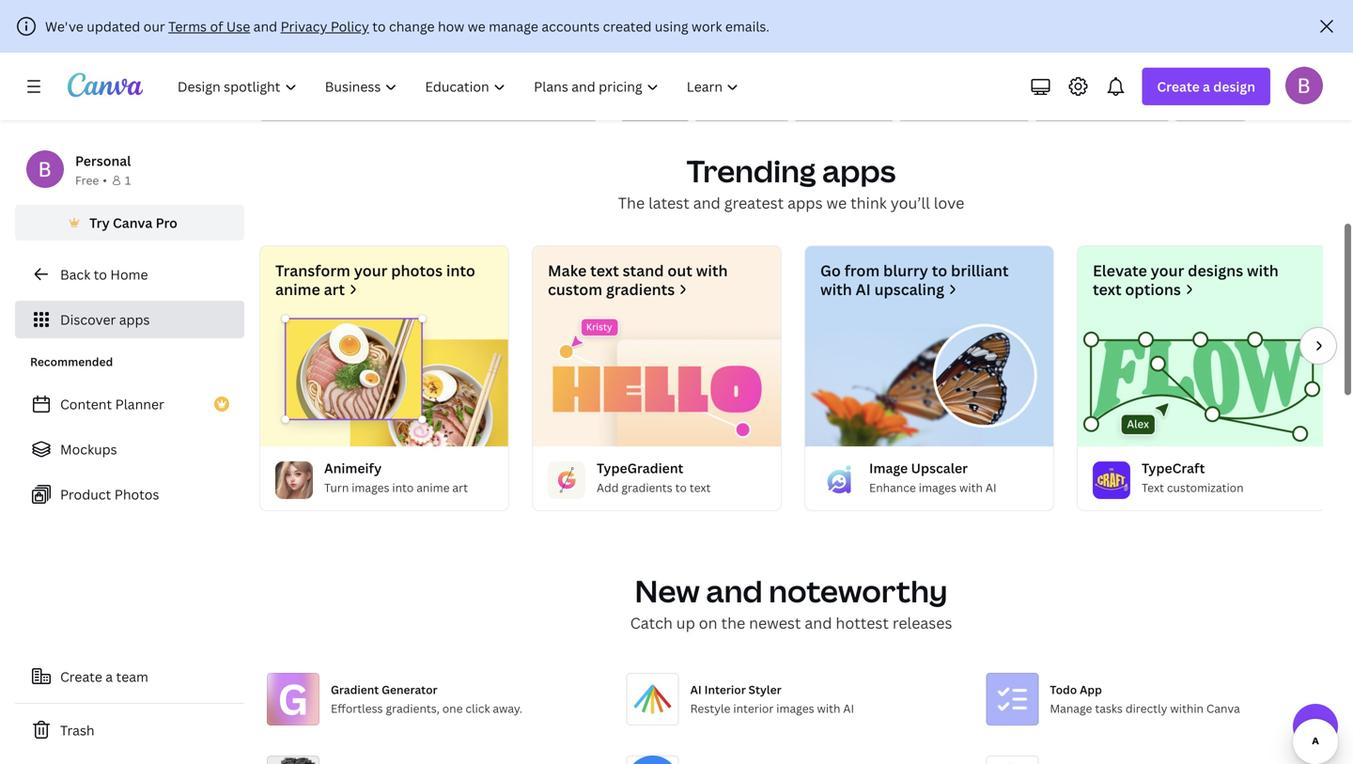 Task type: vqa. For each thing, say whether or not it's contained in the screenshot.
8.5 for (200)
no



Task type: locate. For each thing, give the bounding box(es) containing it.
team
[[116, 668, 148, 686]]

with inside the elevate your designs with text options
[[1248, 260, 1280, 281]]

free •
[[75, 173, 107, 188]]

stand
[[623, 260, 664, 281]]

image upscaler enhance images with ai
[[870, 459, 997, 495]]

planner
[[115, 395, 164, 413]]

1 vertical spatial art
[[453, 480, 468, 495]]

with right designs
[[1248, 260, 1280, 281]]

your for options
[[1151, 260, 1185, 281]]

the
[[722, 613, 746, 633]]

back to home
[[60, 266, 148, 283]]

a for design
[[1204, 78, 1211, 95]]

releases
[[893, 613, 953, 633]]

1 vertical spatial we
[[827, 193, 847, 213]]

greatest
[[725, 193, 784, 213]]

apps up think
[[823, 150, 896, 191]]

work
[[692, 17, 723, 35]]

animeify image
[[275, 462, 313, 499]]

art for transform your photos into anime art
[[324, 279, 345, 299]]

1 horizontal spatial text
[[690, 480, 711, 495]]

0 horizontal spatial create
[[60, 668, 102, 686]]

with right out
[[697, 260, 728, 281]]

1 horizontal spatial into
[[446, 260, 476, 281]]

elevate your designs with text options
[[1094, 260, 1280, 299]]

upscaler
[[912, 459, 968, 477]]

a inside the create a design dropdown button
[[1204, 78, 1211, 95]]

to right "back"
[[94, 266, 107, 283]]

and inside trending apps the latest and greatest apps we think you'll love
[[694, 193, 721, 213]]

1 horizontal spatial create
[[1158, 78, 1200, 95]]

personal
[[75, 152, 131, 170]]

images inside the image upscaler enhance images with ai
[[919, 480, 957, 495]]

art inside transform your photos into anime art
[[324, 279, 345, 299]]

photos
[[391, 260, 443, 281]]

0 vertical spatial typecraft image
[[1078, 314, 1327, 447]]

gradient generator effortless gradients, one click away.
[[331, 682, 523, 716]]

art inside animeify turn images into anime art
[[453, 480, 468, 495]]

1 vertical spatial canva
[[1207, 701, 1241, 716]]

images down styler
[[777, 701, 815, 716]]

out
[[668, 260, 693, 281]]

to right blurry at right
[[932, 260, 948, 281]]

1 vertical spatial a
[[106, 668, 113, 686]]

with inside make text stand out with custom gradients
[[697, 260, 728, 281]]

into right photos
[[446, 260, 476, 281]]

1 horizontal spatial images
[[777, 701, 815, 716]]

0 horizontal spatial your
[[354, 260, 388, 281]]

text inside the elevate your designs with text options
[[1094, 279, 1122, 299]]

text inside typegradient add gradients to text
[[690, 480, 711, 495]]

gradients
[[606, 279, 675, 299], [622, 480, 673, 495]]

2 horizontal spatial text
[[1094, 279, 1122, 299]]

0 vertical spatial into
[[446, 260, 476, 281]]

top level navigation element
[[165, 68, 755, 105]]

noteworthy
[[769, 571, 948, 612]]

home
[[110, 266, 148, 283]]

your
[[354, 260, 388, 281], [1151, 260, 1185, 281]]

art for animeify turn images into anime art
[[453, 480, 468, 495]]

images down animeify
[[352, 480, 390, 495]]

animeify image
[[260, 314, 509, 447]]

into
[[446, 260, 476, 281], [392, 480, 414, 495]]

canva inside button
[[113, 214, 153, 232]]

anime for animeify turn images into anime art
[[417, 480, 450, 495]]

1 horizontal spatial your
[[1151, 260, 1185, 281]]

into for photos
[[446, 260, 476, 281]]

0 vertical spatial anime
[[275, 279, 320, 299]]

apps down back to home "link"
[[119, 311, 150, 329]]

back
[[60, 266, 90, 283]]

designs
[[1189, 260, 1244, 281]]

manage
[[489, 17, 539, 35]]

with inside the image upscaler enhance images with ai
[[960, 480, 983, 495]]

gradients right custom
[[606, 279, 675, 299]]

2 horizontal spatial images
[[919, 480, 957, 495]]

our
[[144, 17, 165, 35]]

and right the latest
[[694, 193, 721, 213]]

anime inside animeify turn images into anime art
[[417, 480, 450, 495]]

1 your from the left
[[354, 260, 388, 281]]

gradients down "typegradient"
[[622, 480, 673, 495]]

0 horizontal spatial text
[[591, 260, 619, 281]]

into inside animeify turn images into anime art
[[392, 480, 414, 495]]

within
[[1171, 701, 1204, 716]]

animeify turn images into anime art
[[324, 459, 468, 495]]

create left design
[[1158, 78, 1200, 95]]

list
[[15, 386, 244, 513]]

your inside transform your photos into anime art
[[354, 260, 388, 281]]

your right elevate
[[1151, 260, 1185, 281]]

anime
[[275, 279, 320, 299], [417, 480, 450, 495]]

effortless
[[331, 701, 383, 716]]

1 vertical spatial typegradient image
[[548, 462, 586, 499]]

1 vertical spatial apps
[[788, 193, 823, 213]]

0 vertical spatial a
[[1204, 78, 1211, 95]]

gradients,
[[386, 701, 440, 716]]

with left blurry at right
[[821, 279, 853, 299]]

a left design
[[1204, 78, 1211, 95]]

back to home link
[[15, 256, 244, 293]]

to down "typegradient"
[[676, 480, 687, 495]]

into inside transform your photos into anime art
[[446, 260, 476, 281]]

typegradient image left add
[[548, 462, 586, 499]]

go from blurry to brilliant with ai upscaling
[[821, 260, 1009, 299]]

0 vertical spatial apps
[[823, 150, 896, 191]]

and right newest at the bottom of the page
[[805, 613, 833, 633]]

0 vertical spatial typegradient image
[[533, 314, 781, 447]]

0 horizontal spatial art
[[324, 279, 345, 299]]

1 vertical spatial create
[[60, 668, 102, 686]]

1 horizontal spatial anime
[[417, 480, 450, 495]]

image upscaler image up upscaler
[[806, 314, 1054, 447]]

we
[[468, 17, 486, 35], [827, 193, 847, 213]]

up
[[677, 613, 696, 633]]

create
[[1158, 78, 1200, 95], [60, 668, 102, 686]]

0 vertical spatial canva
[[113, 214, 153, 232]]

0 horizontal spatial images
[[352, 480, 390, 495]]

image upscaler image left image
[[821, 462, 858, 499]]

a inside create a team button
[[106, 668, 113, 686]]

mockups link
[[15, 431, 244, 468]]

0 vertical spatial image upscaler image
[[806, 314, 1054, 447]]

1 horizontal spatial canva
[[1207, 701, 1241, 716]]

2 vertical spatial apps
[[119, 311, 150, 329]]

discover apps link
[[15, 301, 244, 338]]

ai inside the image upscaler enhance images with ai
[[986, 480, 997, 495]]

images down upscaler
[[919, 480, 957, 495]]

interior
[[734, 701, 774, 716]]

image upscaler image
[[806, 314, 1054, 447], [821, 462, 858, 499]]

1 horizontal spatial a
[[1204, 78, 1211, 95]]

1 vertical spatial gradients
[[622, 480, 673, 495]]

0 vertical spatial art
[[324, 279, 345, 299]]

we inside trending apps the latest and greatest apps we think you'll love
[[827, 193, 847, 213]]

text right add
[[690, 480, 711, 495]]

0 horizontal spatial canva
[[113, 214, 153, 232]]

canva right within
[[1207, 701, 1241, 716]]

away.
[[493, 701, 523, 716]]

0 vertical spatial create
[[1158, 78, 1200, 95]]

ai inside go from blurry to brilliant with ai upscaling
[[856, 279, 871, 299]]

canva right try
[[113, 214, 153, 232]]

free
[[75, 173, 99, 188]]

we left think
[[827, 193, 847, 213]]

a left team
[[106, 668, 113, 686]]

canva
[[113, 214, 153, 232], [1207, 701, 1241, 716]]

make
[[548, 260, 587, 281]]

text for elevate your designs with text options
[[1094, 279, 1122, 299]]

emails.
[[726, 17, 770, 35]]

discover
[[60, 311, 116, 329]]

transform
[[275, 260, 351, 281]]

1 vertical spatial into
[[392, 480, 414, 495]]

product photos
[[60, 486, 159, 504]]

into right the turn
[[392, 480, 414, 495]]

click
[[466, 701, 490, 716]]

create inside dropdown button
[[1158, 78, 1200, 95]]

1 horizontal spatial art
[[453, 480, 468, 495]]

gradients inside make text stand out with custom gradients
[[606, 279, 675, 299]]

we right how
[[468, 17, 486, 35]]

0 vertical spatial gradients
[[606, 279, 675, 299]]

with right interior
[[818, 701, 841, 716]]

with down upscaler
[[960, 480, 983, 495]]

art
[[324, 279, 345, 299], [453, 480, 468, 495]]

trending apps the latest and greatest apps we think you'll love
[[618, 150, 965, 213]]

typecraft image left 'text'
[[1094, 462, 1131, 499]]

options
[[1126, 279, 1182, 299]]

0 horizontal spatial anime
[[275, 279, 320, 299]]

blurry
[[884, 260, 929, 281]]

go
[[821, 260, 841, 281]]

typecraft image up typecraft
[[1078, 314, 1327, 447]]

your left photos
[[354, 260, 388, 281]]

into for images
[[392, 480, 414, 495]]

apps right greatest
[[788, 193, 823, 213]]

1 horizontal spatial we
[[827, 193, 847, 213]]

text left options
[[1094, 279, 1122, 299]]

1 vertical spatial anime
[[417, 480, 450, 495]]

elevate
[[1094, 260, 1148, 281]]

text
[[591, 260, 619, 281], [1094, 279, 1122, 299], [690, 480, 711, 495]]

2 your from the left
[[1151, 260, 1185, 281]]

0 horizontal spatial we
[[468, 17, 486, 35]]

create inside button
[[60, 668, 102, 686]]

•
[[103, 173, 107, 188]]

anime inside transform your photos into anime art
[[275, 279, 320, 299]]

typecraft image
[[1078, 314, 1327, 447], [1094, 462, 1131, 499]]

text inside make text stand out with custom gradients
[[591, 260, 619, 281]]

typegradient image up "typegradient"
[[533, 314, 781, 447]]

text
[[1142, 480, 1165, 495]]

newest
[[749, 613, 802, 633]]

latest
[[649, 193, 690, 213]]

mockups
[[60, 441, 117, 458]]

0 horizontal spatial into
[[392, 480, 414, 495]]

the
[[618, 193, 645, 213]]

text right make
[[591, 260, 619, 281]]

from
[[845, 260, 880, 281]]

use
[[227, 17, 250, 35]]

product photos link
[[15, 476, 244, 513]]

0 horizontal spatial a
[[106, 668, 113, 686]]

your inside the elevate your designs with text options
[[1151, 260, 1185, 281]]

privacy
[[281, 17, 328, 35]]

generator
[[382, 682, 438, 698]]

manage
[[1051, 701, 1093, 716]]

create left team
[[60, 668, 102, 686]]

typegradient image
[[533, 314, 781, 447], [548, 462, 586, 499]]

and up the
[[707, 571, 763, 612]]

to inside "link"
[[94, 266, 107, 283]]

think
[[851, 193, 887, 213]]

design
[[1214, 78, 1256, 95]]



Task type: describe. For each thing, give the bounding box(es) containing it.
photos
[[114, 486, 159, 504]]

todo app manage tasks directly within canva
[[1051, 682, 1241, 716]]

create a design
[[1158, 78, 1256, 95]]

make text stand out with custom gradients
[[548, 260, 728, 299]]

text for typegradient add gradients to text
[[690, 480, 711, 495]]

discover apps
[[60, 311, 150, 329]]

we've
[[45, 17, 84, 35]]

tasks
[[1096, 701, 1124, 716]]

to right policy
[[373, 17, 386, 35]]

create for create a team
[[60, 668, 102, 686]]

created
[[603, 17, 652, 35]]

1 vertical spatial typecraft image
[[1094, 462, 1131, 499]]

enhance
[[870, 480, 917, 495]]

apps for discover
[[119, 311, 150, 329]]

trash link
[[15, 712, 244, 749]]

images inside ai interior styler restyle interior images with ai
[[777, 701, 815, 716]]

content
[[60, 395, 112, 413]]

gradients inside typegradient add gradients to text
[[622, 480, 673, 495]]

ai interior styler restyle interior images with ai
[[691, 682, 855, 716]]

new
[[635, 571, 700, 612]]

1
[[125, 173, 131, 188]]

with inside ai interior styler restyle interior images with ai
[[818, 701, 841, 716]]

product
[[60, 486, 111, 504]]

try canva pro
[[89, 214, 178, 232]]

create a team
[[60, 668, 148, 686]]

apps for trending
[[823, 150, 896, 191]]

new and noteworthy catch up on the newest and hottest releases
[[631, 571, 953, 633]]

turn
[[324, 480, 349, 495]]

recommended
[[30, 354, 113, 370]]

with inside go from blurry to brilliant with ai upscaling
[[821, 279, 853, 299]]

anime for transform your photos into anime art
[[275, 279, 320, 299]]

typegradient
[[597, 459, 684, 477]]

content planner
[[60, 395, 164, 413]]

and right use
[[254, 17, 278, 35]]

transform your photos into anime art
[[275, 260, 476, 299]]

updated
[[87, 17, 140, 35]]

accounts
[[542, 17, 600, 35]]

customization
[[1168, 480, 1244, 495]]

upscaling
[[875, 279, 945, 299]]

to inside go from blurry to brilliant with ai upscaling
[[932, 260, 948, 281]]

images inside animeify turn images into anime art
[[352, 480, 390, 495]]

to inside typegradient add gradients to text
[[676, 480, 687, 495]]

typegradient add gradients to text
[[597, 459, 711, 495]]

create a team button
[[15, 658, 244, 696]]

1 vertical spatial image upscaler image
[[821, 462, 858, 499]]

directly
[[1126, 701, 1168, 716]]

styler
[[749, 682, 782, 698]]

how
[[438, 17, 465, 35]]

create for create a design
[[1158, 78, 1200, 95]]

0 vertical spatial we
[[468, 17, 486, 35]]

restyle
[[691, 701, 731, 716]]

pro
[[156, 214, 178, 232]]

app
[[1080, 682, 1103, 698]]

a for team
[[106, 668, 113, 686]]

bob builder image
[[1286, 67, 1324, 104]]

trash
[[60, 722, 95, 740]]

change
[[389, 17, 435, 35]]

canva inside todo app manage tasks directly within canva
[[1207, 701, 1241, 716]]

list containing content planner
[[15, 386, 244, 513]]

love
[[934, 193, 965, 213]]

add
[[597, 480, 619, 495]]

hottest
[[836, 613, 889, 633]]

try
[[89, 214, 110, 232]]

your for art
[[354, 260, 388, 281]]

custom
[[548, 279, 603, 299]]

interior
[[705, 682, 746, 698]]

terms of use link
[[168, 17, 250, 35]]

terms
[[168, 17, 207, 35]]

gradient
[[331, 682, 379, 698]]

try canva pro button
[[15, 205, 244, 241]]

todo
[[1051, 682, 1078, 698]]

image
[[870, 459, 908, 477]]

of
[[210, 17, 223, 35]]

catch
[[631, 613, 673, 633]]

brilliant
[[952, 260, 1009, 281]]

typecraft
[[1142, 459, 1206, 477]]

policy
[[331, 17, 369, 35]]

privacy policy link
[[281, 17, 369, 35]]

content planner link
[[15, 386, 244, 423]]



